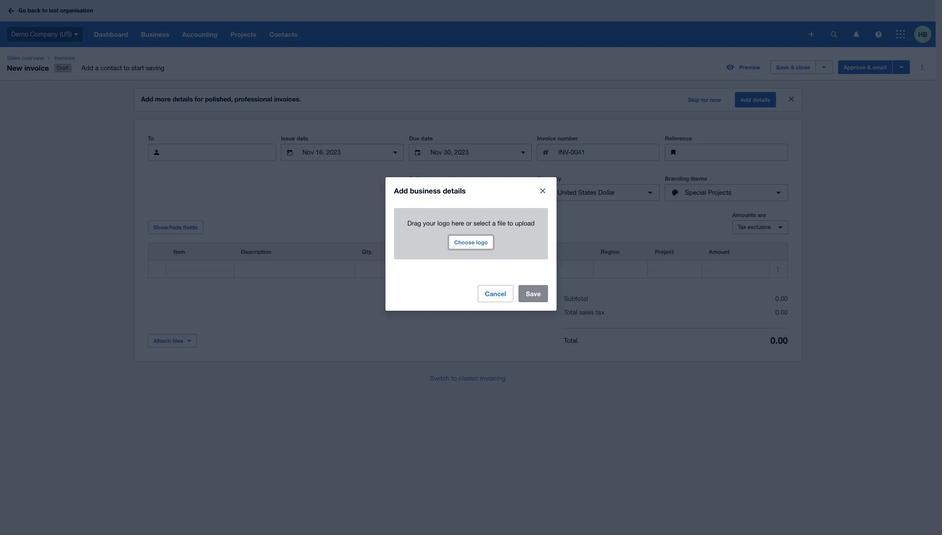 Task type: describe. For each thing, give the bounding box(es) containing it.
add more details for polished, professional invoices.
[[141, 95, 301, 103]]

invoices
[[54, 55, 75, 61]]

skip
[[689, 96, 700, 103]]

0.00 for total sales tax
[[776, 309, 788, 316]]

none
[[409, 187, 426, 195]]

online
[[409, 175, 426, 182]]

attach
[[154, 337, 171, 344]]

are
[[758, 212, 767, 218]]

total for total
[[564, 337, 578, 344]]

reference
[[666, 135, 693, 142]]

add more details for polished, professional invoices. status
[[134, 89, 802, 111]]

0 vertical spatial logo
[[438, 219, 450, 227]]

add button
[[432, 184, 464, 198]]

here
[[452, 219, 464, 227]]

sales overview link
[[3, 54, 47, 63]]

choose logo button
[[449, 235, 494, 249]]

file
[[498, 219, 506, 227]]

drag your logo here or select a file to upload
[[408, 219, 535, 227]]

switch to classic invoicing
[[430, 375, 506, 382]]

project
[[655, 248, 674, 255]]

date for due date
[[421, 135, 433, 142]]

special
[[686, 189, 707, 196]]

due
[[409, 135, 420, 142]]

navigation inside hb banner
[[88, 21, 804, 47]]

business
[[410, 186, 441, 195]]

polished,
[[205, 95, 233, 103]]

show/hide fields button
[[148, 221, 203, 234]]

select
[[474, 219, 491, 227]]

classic
[[459, 375, 479, 382]]

to inside add business details dialog
[[508, 219, 514, 227]]

drag
[[408, 219, 422, 227]]

dollar
[[599, 189, 615, 196]]

preview button
[[722, 60, 766, 74]]

cancel button
[[478, 285, 514, 302]]

Issue date text field
[[302, 144, 384, 161]]

invoices.
[[274, 95, 301, 103]]

add business details dialog
[[386, 177, 557, 311]]

tax exclusive button
[[733, 221, 789, 234]]

due date
[[409, 135, 433, 142]]

(us)
[[60, 30, 72, 38]]

attach files button
[[148, 334, 197, 348]]

draft
[[57, 65, 69, 71]]

demo company (us)
[[11, 30, 72, 38]]

& for close
[[791, 64, 795, 71]]

demo company (us) button
[[0, 21, 88, 47]]

save for save
[[526, 290, 541, 297]]

show/hide
[[154, 224, 182, 231]]

number
[[558, 135, 578, 142]]

a inside dialog
[[493, 219, 496, 227]]

united
[[558, 189, 577, 196]]

description
[[241, 248, 272, 255]]

Invoice number text field
[[558, 144, 660, 161]]

to inside button
[[452, 375, 457, 382]]

save for save & close
[[777, 64, 790, 71]]

approve & email button
[[839, 60, 893, 74]]

approve & email
[[844, 64, 888, 71]]

total sales tax
[[564, 309, 605, 316]]

close image
[[535, 182, 552, 199]]

save & close button
[[771, 60, 816, 74]]

preview
[[740, 64, 761, 71]]

rate
[[544, 248, 555, 255]]

invoices link
[[51, 54, 171, 63]]

online payments
[[409, 175, 454, 182]]

go back to last organisation link
[[5, 3, 98, 18]]

add for add details
[[741, 96, 752, 103]]

details inside button
[[753, 96, 771, 103]]

company
[[30, 30, 58, 38]]

add for add business details
[[394, 186, 408, 195]]

sales overview
[[7, 55, 44, 61]]

for inside button
[[702, 96, 709, 103]]

payments
[[428, 175, 454, 182]]

contact
[[100, 64, 122, 72]]

add for add a contact to start saving
[[82, 64, 93, 72]]

invoice
[[24, 63, 49, 72]]

professional
[[235, 95, 272, 103]]

logo inside button
[[477, 239, 488, 246]]

projects
[[709, 189, 732, 196]]

invoice number element
[[537, 144, 660, 161]]

switch to classic invoicing button
[[424, 370, 513, 387]]

details for add more details for polished, professional invoices.
[[173, 95, 193, 103]]

to left the start
[[124, 64, 130, 72]]

account
[[466, 248, 488, 255]]

more
[[155, 95, 171, 103]]

close
[[797, 64, 811, 71]]

approve
[[844, 64, 866, 71]]

cancel
[[485, 290, 507, 297]]

united states dollar
[[558, 189, 615, 196]]

saving
[[146, 64, 164, 72]]

branding theme
[[666, 175, 708, 182]]

currency
[[537, 175, 562, 182]]

tax exclusive
[[738, 224, 771, 230]]



Task type: vqa. For each thing, say whether or not it's contained in the screenshot.
&
yes



Task type: locate. For each thing, give the bounding box(es) containing it.
1 date from the left
[[297, 135, 309, 142]]

Amount field
[[703, 261, 770, 278]]

your
[[423, 219, 436, 227]]

0.00 for subtotal
[[776, 295, 788, 302]]

switch
[[430, 375, 450, 382]]

email
[[873, 64, 888, 71]]

amounts are
[[733, 212, 767, 218]]

0 vertical spatial total
[[564, 309, 578, 316]]

svg image
[[74, 33, 78, 35]]

1 horizontal spatial logo
[[477, 239, 488, 246]]

add a contact to start saving
[[82, 64, 164, 72]]

1 vertical spatial 0.00
[[776, 309, 788, 316]]

to
[[148, 135, 154, 142]]

back
[[28, 7, 41, 14]]

fields
[[183, 224, 198, 231]]

region
[[601, 248, 620, 255]]

invoice
[[537, 135, 556, 142]]

& left the close
[[791, 64, 795, 71]]

Due date text field
[[430, 144, 512, 161]]

logo
[[438, 219, 450, 227], [477, 239, 488, 246]]

issue date
[[281, 135, 309, 142]]

add details button
[[736, 92, 777, 108]]

Price field
[[392, 261, 459, 278]]

To text field
[[168, 144, 276, 161]]

total down total sales tax
[[564, 337, 578, 344]]

1 & from the left
[[791, 64, 795, 71]]

details down preview
[[753, 96, 771, 103]]

0 vertical spatial save
[[777, 64, 790, 71]]

tax rate
[[534, 248, 555, 255]]

logo left here
[[438, 219, 450, 227]]

demo
[[11, 30, 28, 38]]

0 horizontal spatial date
[[297, 135, 309, 142]]

for left now
[[702, 96, 709, 103]]

1 vertical spatial save
[[526, 290, 541, 297]]

branding
[[666, 175, 690, 182]]

add left none
[[394, 186, 408, 195]]

issue
[[281, 135, 295, 142]]

details inside dialog
[[443, 186, 466, 195]]

skip for now button
[[683, 93, 727, 107]]

date right due on the left top of page
[[421, 135, 433, 142]]

hb
[[919, 30, 928, 38]]

go
[[18, 7, 26, 14]]

1 total from the top
[[564, 309, 578, 316]]

details for add business details
[[443, 186, 466, 195]]

tax inside popup button
[[738, 224, 747, 230]]

add inside add button
[[437, 188, 448, 194]]

0 horizontal spatial logo
[[438, 219, 450, 227]]

a
[[95, 64, 99, 72], [493, 219, 496, 227]]

1 horizontal spatial date
[[421, 135, 433, 142]]

to inside hb banner
[[42, 7, 47, 14]]

now
[[711, 96, 722, 103]]

& inside the save & close button
[[791, 64, 795, 71]]

add down payments
[[437, 188, 448, 194]]

save & close
[[777, 64, 811, 71]]

upload
[[515, 219, 535, 227]]

1 vertical spatial a
[[493, 219, 496, 227]]

2 total from the top
[[564, 337, 578, 344]]

0 horizontal spatial tax
[[534, 248, 543, 255]]

invoicing
[[481, 375, 506, 382]]

details right more
[[173, 95, 193, 103]]

tax for tax rate
[[534, 248, 543, 255]]

0.00
[[776, 295, 788, 302], [776, 309, 788, 316], [771, 335, 789, 346]]

tax left rate
[[534, 248, 543, 255]]

save left the close
[[777, 64, 790, 71]]

special projects
[[686, 189, 732, 196]]

Quantity field
[[355, 261, 391, 278]]

hb banner
[[0, 0, 936, 47]]

choose
[[455, 239, 475, 246]]

more date options image
[[387, 144, 404, 161]]

svg image
[[8, 8, 14, 13], [897, 30, 906, 39], [831, 31, 838, 37], [854, 31, 860, 37], [876, 31, 882, 37], [810, 32, 815, 37]]

contact element
[[148, 144, 276, 161]]

states
[[579, 189, 597, 196]]

2 horizontal spatial details
[[753, 96, 771, 103]]

1 vertical spatial tax
[[534, 248, 543, 255]]

add left contact
[[82, 64, 93, 72]]

to right file
[[508, 219, 514, 227]]

a left contact
[[95, 64, 99, 72]]

save
[[777, 64, 790, 71], [526, 290, 541, 297]]

tax for tax exclusive
[[738, 224, 747, 230]]

more date options image
[[515, 144, 532, 161]]

logo up the account
[[477, 239, 488, 246]]

for left polished,
[[195, 95, 203, 103]]

date right the issue
[[297, 135, 309, 142]]

hb button
[[915, 21, 936, 47]]

0 horizontal spatial for
[[195, 95, 203, 103]]

2 & from the left
[[868, 64, 872, 71]]

theme
[[691, 175, 708, 182]]

amount
[[709, 248, 730, 255]]

Reference text field
[[686, 144, 788, 161]]

to left last
[[42, 7, 47, 14]]

add left more
[[141, 95, 153, 103]]

add business details
[[394, 186, 466, 195]]

skip for now
[[689, 96, 722, 103]]

total for total sales tax
[[564, 309, 578, 316]]

date for issue date
[[297, 135, 309, 142]]

to right switch
[[452, 375, 457, 382]]

0 vertical spatial 0.00
[[776, 295, 788, 302]]

for
[[195, 95, 203, 103], [702, 96, 709, 103]]

1 horizontal spatial for
[[702, 96, 709, 103]]

qty.
[[362, 248, 373, 255]]

save inside add business details dialog
[[526, 290, 541, 297]]

add for add
[[437, 188, 448, 194]]

save button
[[519, 285, 549, 302]]

invoice number
[[537, 135, 578, 142]]

united states dollar button
[[537, 184, 660, 201]]

last
[[49, 7, 59, 14]]

1 horizontal spatial details
[[443, 186, 466, 195]]

add right now
[[741, 96, 752, 103]]

0 vertical spatial a
[[95, 64, 99, 72]]

& inside approve & email button
[[868, 64, 872, 71]]

1 horizontal spatial save
[[777, 64, 790, 71]]

total down subtotal
[[564, 309, 578, 316]]

invoice line item list element
[[148, 243, 789, 278]]

new invoice
[[7, 63, 49, 72]]

special projects button
[[666, 184, 789, 201]]

2 date from the left
[[421, 135, 433, 142]]

svg image inside the go back to last organisation link
[[8, 8, 14, 13]]

0 horizontal spatial a
[[95, 64, 99, 72]]

go back to last organisation
[[18, 7, 93, 14]]

& for email
[[868, 64, 872, 71]]

2 vertical spatial 0.00
[[771, 335, 789, 346]]

1 horizontal spatial a
[[493, 219, 496, 227]]

navigation
[[88, 21, 804, 47]]

1 vertical spatial logo
[[477, 239, 488, 246]]

overview
[[22, 55, 44, 61]]

files
[[172, 337, 183, 344]]

Description text field
[[234, 261, 355, 278]]

show/hide fields
[[154, 224, 198, 231]]

tax inside invoice line item list element
[[534, 248, 543, 255]]

attach files
[[154, 337, 183, 344]]

details down payments
[[443, 186, 466, 195]]

0 horizontal spatial &
[[791, 64, 795, 71]]

organisation
[[60, 7, 93, 14]]

1 horizontal spatial &
[[868, 64, 872, 71]]

sales
[[580, 309, 594, 316]]

0 horizontal spatial save
[[526, 290, 541, 297]]

start
[[131, 64, 144, 72]]

new
[[7, 63, 22, 72]]

item
[[174, 248, 185, 255]]

or
[[466, 219, 472, 227]]

tax
[[738, 224, 747, 230], [534, 248, 543, 255]]

exclusive
[[748, 224, 771, 230]]

save right cancel
[[526, 290, 541, 297]]

tax
[[596, 309, 605, 316]]

&
[[791, 64, 795, 71], [868, 64, 872, 71]]

a left file
[[493, 219, 496, 227]]

add
[[82, 64, 93, 72], [141, 95, 153, 103], [741, 96, 752, 103], [394, 186, 408, 195], [437, 188, 448, 194]]

1 horizontal spatial tax
[[738, 224, 747, 230]]

0 vertical spatial tax
[[738, 224, 747, 230]]

0 horizontal spatial details
[[173, 95, 193, 103]]

add details
[[741, 96, 771, 103]]

tax down amounts at the right of the page
[[738, 224, 747, 230]]

add inside add business details dialog
[[394, 186, 408, 195]]

amounts
[[733, 212, 757, 218]]

add for add more details for polished, professional invoices.
[[141, 95, 153, 103]]

1 vertical spatial total
[[564, 337, 578, 344]]

add inside "add details" button
[[741, 96, 752, 103]]

& left email
[[868, 64, 872, 71]]

total
[[564, 309, 578, 316], [564, 337, 578, 344]]

subtotal
[[564, 295, 588, 302]]



